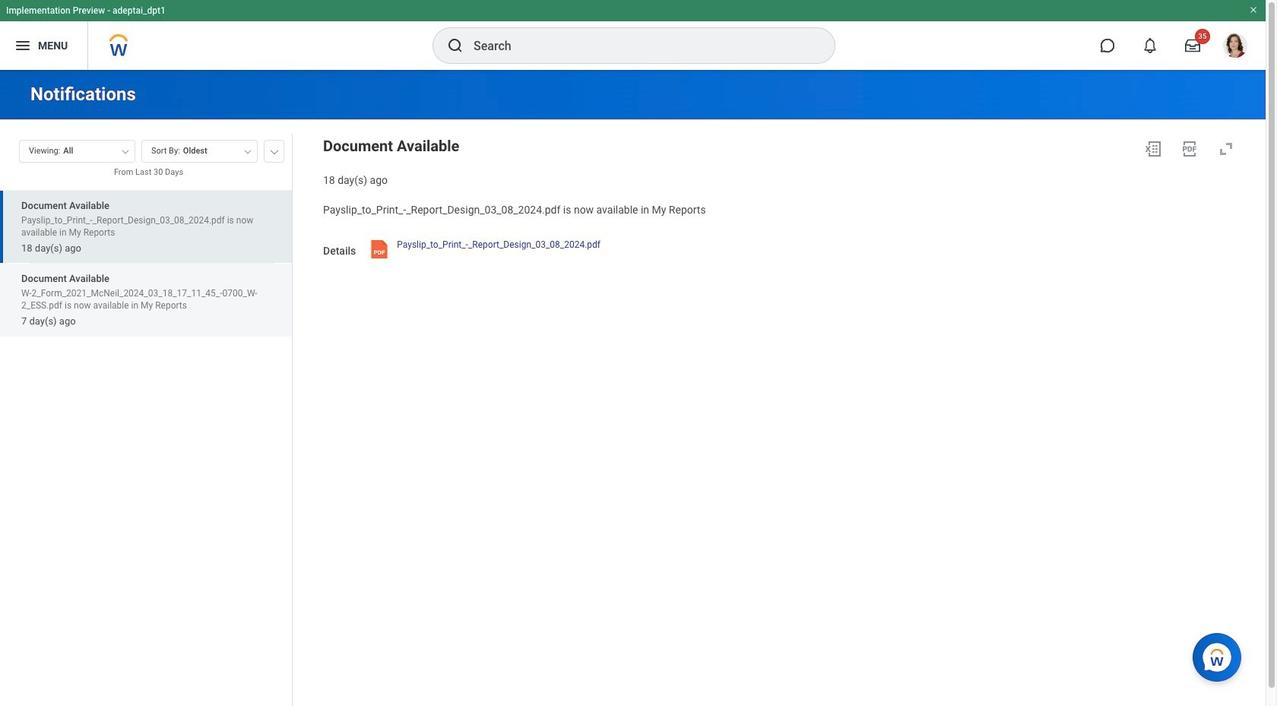 Task type: locate. For each thing, give the bounding box(es) containing it.
banner
[[0, 0, 1266, 70]]

tab panel
[[0, 133, 292, 706]]

view printable version (pdf) image
[[1181, 140, 1199, 158]]

main content
[[0, 70, 1266, 706]]

inbox large image
[[1185, 38, 1200, 53]]

close environment banner image
[[1249, 5, 1258, 14]]

fullscreen image
[[1217, 140, 1235, 158]]

region
[[323, 134, 1241, 188]]

Search Workday  search field
[[474, 29, 803, 62]]



Task type: describe. For each thing, give the bounding box(es) containing it.
profile logan mcneil image
[[1223, 33, 1247, 61]]

more image
[[270, 147, 279, 154]]

notifications large image
[[1143, 38, 1158, 53]]

justify image
[[14, 36, 32, 55]]

inbox items list box
[[0, 190, 292, 706]]

search image
[[446, 36, 464, 55]]

export to excel image
[[1144, 140, 1162, 158]]



Task type: vqa. For each thing, say whether or not it's contained in the screenshot.
row containing Adesh Shah
no



